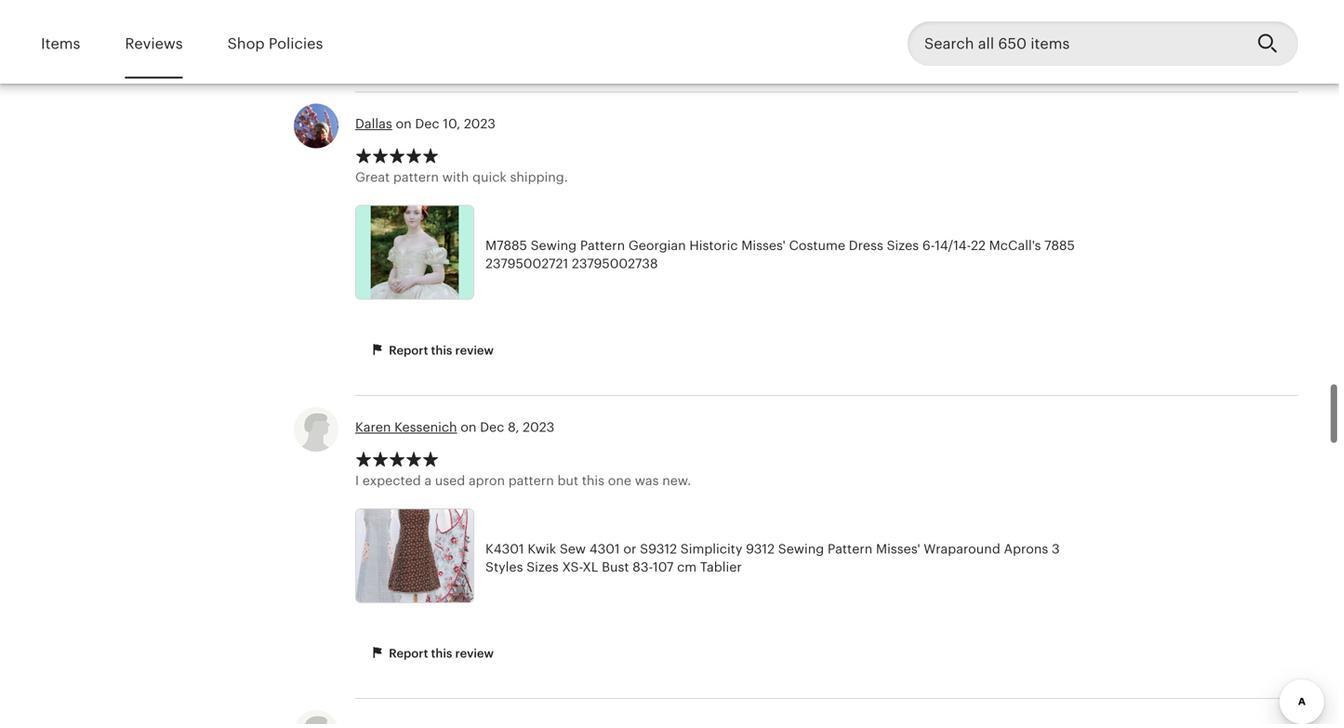 Task type: describe. For each thing, give the bounding box(es) containing it.
0 vertical spatial 2023
[[464, 116, 496, 131]]

k4301
[[486, 542, 524, 557]]

7885
[[1045, 238, 1075, 253]]

wraparound
[[924, 542, 1001, 557]]

4301
[[590, 542, 620, 557]]

karen kessenich link
[[355, 420, 457, 435]]

this for styles
[[431, 647, 452, 661]]

apron
[[469, 473, 505, 488]]

k4301 kwik sew 4301 or s9312 simplicity 9312 sewing pattern misses' wraparound aprons 3 styles sizes xs-xl bust 83-107 cm tablier
[[486, 542, 1060, 575]]

bust
[[602, 560, 629, 575]]

1 horizontal spatial on
[[461, 420, 477, 435]]

0 vertical spatial on
[[396, 116, 412, 131]]

8,
[[508, 420, 520, 435]]

one
[[608, 473, 632, 488]]

14/14-
[[935, 238, 971, 253]]

but
[[558, 473, 579, 488]]

report for m7885 sewing pattern georgian historic misses' costume dress sizes 6-14/14-22 mccall's 7885 23795002721 23795002738
[[389, 344, 428, 357]]

quick
[[473, 170, 507, 185]]

Search all 650 items text field
[[908, 22, 1243, 66]]

historic
[[690, 238, 738, 253]]

i
[[355, 473, 359, 488]]

m7885 sewing pattern georgian historic misses' costume dress sizes 6-14/14-22 mccall's 7885 23795002721 23795002738 link
[[355, 205, 1090, 305]]

simplicity
[[681, 542, 743, 557]]

i expected a used apron pattern but this one was new.
[[355, 473, 691, 488]]

great
[[355, 170, 390, 185]]

new.
[[663, 473, 691, 488]]

m7885
[[486, 238, 527, 253]]

georgian
[[629, 238, 686, 253]]

0 vertical spatial pattern
[[393, 170, 439, 185]]

1 horizontal spatial pattern
[[509, 473, 554, 488]]

23795002738
[[572, 256, 658, 271]]

aprons
[[1004, 542, 1049, 557]]

9312
[[746, 542, 775, 557]]

or
[[624, 542, 637, 557]]

report this review button for 23795002721
[[355, 334, 508, 368]]

misses' inside k4301 kwik sew 4301 or s9312 simplicity 9312 sewing pattern misses' wraparound aprons 3 styles sizes xs-xl bust 83-107 cm tablier
[[876, 542, 921, 557]]

6-
[[923, 238, 935, 253]]

22
[[971, 238, 986, 253]]

s9312
[[640, 542, 677, 557]]

karen
[[355, 420, 391, 435]]

k4301 kwik sew 4301 or s9312 simplicity 9312 sewing pattern misses' wraparound aprons 3 styles sizes xs-xl bust 83-107 cm tablier link
[[355, 509, 1090, 609]]

this for 23795002721
[[431, 344, 452, 357]]

shop policies link
[[228, 22, 323, 65]]

xs-
[[562, 560, 583, 575]]



Task type: locate. For each thing, give the bounding box(es) containing it.
cm
[[677, 560, 697, 575]]

sewing inside m7885 sewing pattern georgian historic misses' costume dress sizes 6-14/14-22 mccall's 7885 23795002721 23795002738
[[531, 238, 577, 253]]

costume
[[789, 238, 846, 253]]

report
[[389, 344, 428, 357], [389, 647, 428, 661]]

1 vertical spatial dec
[[480, 420, 505, 435]]

sizes inside k4301 kwik sew 4301 or s9312 simplicity 9312 sewing pattern misses' wraparound aprons 3 styles sizes xs-xl bust 83-107 cm tablier
[[527, 560, 559, 575]]

1 vertical spatial report this review button
[[355, 637, 508, 672]]

kessenich
[[395, 420, 457, 435]]

review up karen kessenich on dec 8, 2023
[[455, 344, 494, 357]]

shop policies
[[228, 35, 323, 52]]

sewing right 9312
[[778, 542, 824, 557]]

23795002721
[[486, 256, 569, 271]]

misses' right historic
[[742, 238, 786, 253]]

dallas on dec 10, 2023
[[355, 116, 496, 131]]

107
[[653, 560, 674, 575]]

1 vertical spatial this
[[582, 473, 605, 488]]

3
[[1052, 542, 1060, 557]]

1 vertical spatial pattern
[[828, 542, 873, 557]]

report this review
[[386, 344, 494, 357], [386, 647, 494, 661]]

10,
[[443, 116, 461, 131]]

report this review button for styles
[[355, 637, 508, 672]]

sew
[[560, 542, 586, 557]]

items
[[41, 35, 80, 52]]

0 vertical spatial dec
[[415, 116, 440, 131]]

1 vertical spatial misses'
[[876, 542, 921, 557]]

1 horizontal spatial misses'
[[876, 542, 921, 557]]

report this review button
[[355, 334, 508, 368], [355, 637, 508, 672]]

0 vertical spatial this
[[431, 344, 452, 357]]

shop
[[228, 35, 265, 52]]

was
[[635, 473, 659, 488]]

0 horizontal spatial on
[[396, 116, 412, 131]]

shipping.
[[510, 170, 568, 185]]

1 vertical spatial 2023
[[523, 420, 555, 435]]

report for k4301 kwik sew 4301 or s9312 simplicity 9312 sewing pattern misses' wraparound aprons 3 styles sizes xs-xl bust 83-107 cm tablier
[[389, 647, 428, 661]]

kwik
[[528, 542, 556, 557]]

xl
[[583, 560, 599, 575]]

sizes left 6-
[[887, 238, 919, 253]]

sizes inside m7885 sewing pattern georgian historic misses' costume dress sizes 6-14/14-22 mccall's 7885 23795002721 23795002738
[[887, 238, 919, 253]]

items link
[[41, 22, 80, 65]]

2 review from the top
[[455, 647, 494, 661]]

1 vertical spatial sewing
[[778, 542, 824, 557]]

1 report this review button from the top
[[355, 334, 508, 368]]

83-
[[633, 560, 653, 575]]

reviews link
[[125, 22, 183, 65]]

dec left 8,
[[480, 420, 505, 435]]

2 report this review from the top
[[386, 647, 494, 661]]

sewing
[[531, 238, 577, 253], [778, 542, 824, 557]]

0 horizontal spatial pattern
[[393, 170, 439, 185]]

2 report this review button from the top
[[355, 637, 508, 672]]

2023 right 10,
[[464, 116, 496, 131]]

dec
[[415, 116, 440, 131], [480, 420, 505, 435]]

0 vertical spatial review
[[455, 344, 494, 357]]

pattern inside m7885 sewing pattern georgian historic misses' costume dress sizes 6-14/14-22 mccall's 7885 23795002721 23795002738
[[580, 238, 625, 253]]

1 horizontal spatial pattern
[[828, 542, 873, 557]]

0 horizontal spatial pattern
[[580, 238, 625, 253]]

0 horizontal spatial 2023
[[464, 116, 496, 131]]

reviews
[[125, 35, 183, 52]]

1 report from the top
[[389, 344, 428, 357]]

1 vertical spatial pattern
[[509, 473, 554, 488]]

with
[[442, 170, 469, 185]]

2023 right 8,
[[523, 420, 555, 435]]

1 horizontal spatial dec
[[480, 420, 505, 435]]

1 horizontal spatial sewing
[[778, 542, 824, 557]]

on
[[396, 116, 412, 131], [461, 420, 477, 435]]

1 report this review from the top
[[386, 344, 494, 357]]

0 horizontal spatial dec
[[415, 116, 440, 131]]

review
[[455, 344, 494, 357], [455, 647, 494, 661]]

expected
[[363, 473, 421, 488]]

report this review for m7885 sewing pattern georgian historic misses' costume dress sizes 6-14/14-22 mccall's 7885 23795002721 23795002738
[[386, 344, 494, 357]]

on right 'dallas'
[[396, 116, 412, 131]]

1 vertical spatial on
[[461, 420, 477, 435]]

karen kessenich on dec 8, 2023
[[355, 420, 555, 435]]

report this review for k4301 kwik sew 4301 or s9312 simplicity 9312 sewing pattern misses' wraparound aprons 3 styles sizes xs-xl bust 83-107 cm tablier
[[386, 647, 494, 661]]

1 horizontal spatial 2023
[[523, 420, 555, 435]]

1 vertical spatial report this review
[[386, 647, 494, 661]]

on right kessenich
[[461, 420, 477, 435]]

dallas link
[[355, 116, 392, 131]]

sewing up 23795002721
[[531, 238, 577, 253]]

0 vertical spatial report this review button
[[355, 334, 508, 368]]

dress
[[849, 238, 884, 253]]

0 vertical spatial report this review
[[386, 344, 494, 357]]

pattern
[[580, 238, 625, 253], [828, 542, 873, 557]]

review down styles
[[455, 647, 494, 661]]

mccall's
[[990, 238, 1041, 253]]

dec left 10,
[[415, 116, 440, 131]]

this
[[431, 344, 452, 357], [582, 473, 605, 488], [431, 647, 452, 661]]

1 vertical spatial review
[[455, 647, 494, 661]]

1 review from the top
[[455, 344, 494, 357]]

pattern
[[393, 170, 439, 185], [509, 473, 554, 488]]

0 horizontal spatial sizes
[[527, 560, 559, 575]]

0 vertical spatial pattern
[[580, 238, 625, 253]]

misses'
[[742, 238, 786, 253], [876, 542, 921, 557]]

dallas
[[355, 116, 392, 131]]

used
[[435, 473, 465, 488]]

m7885 sewing pattern georgian historic misses' costume dress sizes 6-14/14-22 mccall's 7885 23795002721 23795002738
[[486, 238, 1075, 271]]

1 vertical spatial sizes
[[527, 560, 559, 575]]

a
[[425, 473, 432, 488]]

sizes down 'kwik'
[[527, 560, 559, 575]]

0 horizontal spatial misses'
[[742, 238, 786, 253]]

pattern left with
[[393, 170, 439, 185]]

2 report from the top
[[389, 647, 428, 661]]

0 vertical spatial sewing
[[531, 238, 577, 253]]

1 horizontal spatial sizes
[[887, 238, 919, 253]]

pattern up 23795002738
[[580, 238, 625, 253]]

review for m7885 sewing pattern georgian historic misses' costume dress sizes 6-14/14-22 mccall's 7885 23795002721 23795002738
[[455, 344, 494, 357]]

great pattern with quick shipping.
[[355, 170, 568, 185]]

0 vertical spatial report
[[389, 344, 428, 357]]

pattern left but
[[509, 473, 554, 488]]

tablier
[[700, 560, 742, 575]]

pattern right 9312
[[828, 542, 873, 557]]

0 vertical spatial misses'
[[742, 238, 786, 253]]

2 vertical spatial this
[[431, 647, 452, 661]]

sewing inside k4301 kwik sew 4301 or s9312 simplicity 9312 sewing pattern misses' wraparound aprons 3 styles sizes xs-xl bust 83-107 cm tablier
[[778, 542, 824, 557]]

policies
[[269, 35, 323, 52]]

styles
[[486, 560, 523, 575]]

pattern inside k4301 kwik sew 4301 or s9312 simplicity 9312 sewing pattern misses' wraparound aprons 3 styles sizes xs-xl bust 83-107 cm tablier
[[828, 542, 873, 557]]

2023
[[464, 116, 496, 131], [523, 420, 555, 435]]

review for k4301 kwik sew 4301 or s9312 simplicity 9312 sewing pattern misses' wraparound aprons 3 styles sizes xs-xl bust 83-107 cm tablier
[[455, 647, 494, 661]]

sizes
[[887, 238, 919, 253], [527, 560, 559, 575]]

0 horizontal spatial sewing
[[531, 238, 577, 253]]

1 vertical spatial report
[[389, 647, 428, 661]]

0 vertical spatial sizes
[[887, 238, 919, 253]]

misses' left wraparound
[[876, 542, 921, 557]]

misses' inside m7885 sewing pattern georgian historic misses' costume dress sizes 6-14/14-22 mccall's 7885 23795002721 23795002738
[[742, 238, 786, 253]]



Task type: vqa. For each thing, say whether or not it's contained in the screenshot.
Name Tags LINK
no



